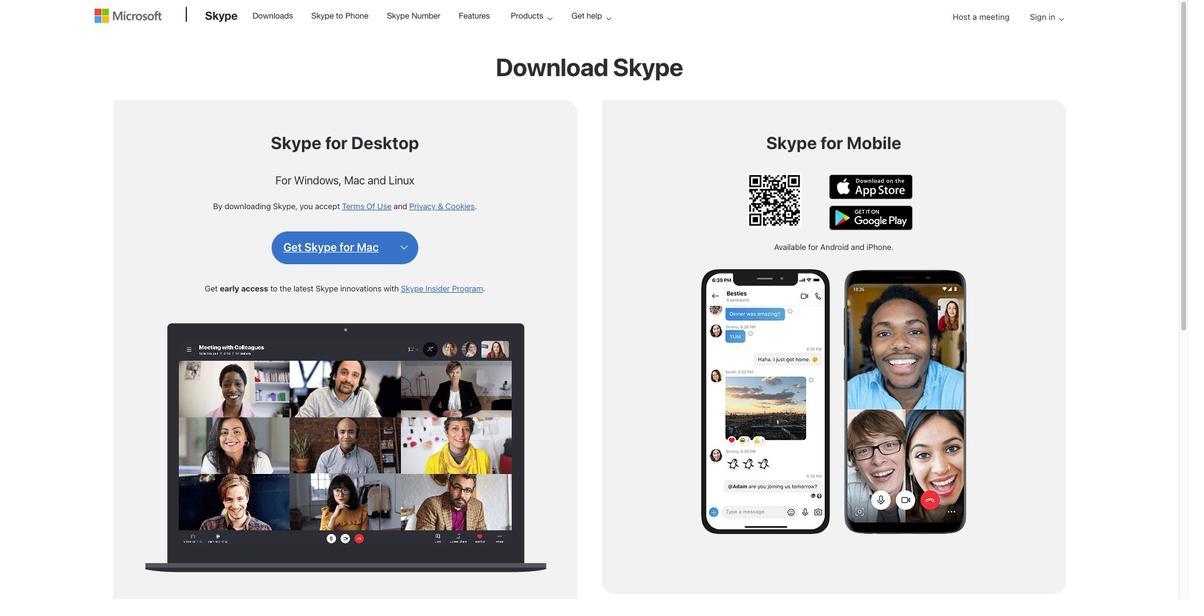 Task type: locate. For each thing, give the bounding box(es) containing it.
skype to phone link
[[306, 1, 374, 30]]

and left iphone.
[[851, 242, 865, 252]]

and for for windows, mac and linux
[[368, 174, 386, 187]]

use
[[377, 201, 392, 211]]

2 horizontal spatial get
[[572, 11, 585, 20]]

skype
[[205, 9, 238, 22], [311, 11, 334, 20], [387, 11, 409, 20], [613, 52, 683, 81], [271, 132, 322, 153], [766, 132, 817, 153], [305, 241, 337, 254], [316, 283, 338, 293], [401, 283, 423, 293]]

. right insider
[[483, 283, 485, 293]]

to
[[336, 11, 343, 20], [270, 283, 278, 293]]

mac up innovations
[[357, 241, 379, 254]]

. right "&"
[[475, 201, 477, 211]]

menu bar containing host a meeting
[[94, 1, 1085, 65]]

downloads
[[253, 11, 293, 20]]

to inside skype to phone link
[[336, 11, 343, 20]]

0 vertical spatial .
[[475, 201, 477, 211]]

features
[[459, 11, 490, 20]]

for
[[325, 132, 348, 153], [821, 132, 843, 153], [340, 241, 354, 254], [808, 242, 818, 252]]

1 horizontal spatial and
[[394, 201, 407, 211]]

and right use on the left top
[[394, 201, 407, 211]]

you
[[300, 201, 313, 211]]

1 vertical spatial mac
[[357, 241, 379, 254]]

0 horizontal spatial .
[[475, 201, 477, 211]]

and
[[368, 174, 386, 187], [394, 201, 407, 211], [851, 242, 865, 252]]

2 vertical spatial and
[[851, 242, 865, 252]]

and for available for android and iphone.
[[851, 242, 865, 252]]

early
[[220, 283, 239, 293]]

for left mobile
[[821, 132, 843, 153]]

.
[[475, 201, 477, 211], [483, 283, 485, 293]]

for windows, mac and linux
[[276, 174, 415, 187]]

downloads link
[[247, 1, 299, 30]]

0 horizontal spatial and
[[368, 174, 386, 187]]

iphone.
[[867, 242, 894, 252]]

1 horizontal spatial .
[[483, 283, 485, 293]]

sign
[[1030, 12, 1047, 22]]

sign in
[[1030, 12, 1056, 22]]

get left help
[[572, 11, 585, 20]]

0 vertical spatial to
[[336, 11, 343, 20]]

0 horizontal spatial get
[[205, 283, 218, 293]]

1 vertical spatial to
[[270, 283, 278, 293]]

1 vertical spatial .
[[483, 283, 485, 293]]

download skype
[[496, 52, 683, 81]]

meeting
[[979, 12, 1010, 22]]

menu bar
[[94, 1, 1085, 65]]

to left phone
[[336, 11, 343, 20]]

available for android and iphone.
[[774, 242, 894, 252]]

mac inside get skype for mac link
[[357, 241, 379, 254]]

features link
[[453, 1, 496, 30]]

2 vertical spatial get
[[205, 283, 218, 293]]

mac up terms
[[344, 174, 365, 187]]

get left early
[[205, 283, 218, 293]]

terms
[[342, 201, 364, 211]]

insider
[[426, 283, 450, 293]]

get inside dropdown button
[[572, 11, 585, 20]]

products button
[[500, 1, 563, 31]]

0 vertical spatial get
[[572, 11, 585, 20]]

host a meeting
[[953, 12, 1010, 22]]

accept
[[315, 201, 340, 211]]

for for skype for mobile
[[821, 132, 843, 153]]

1 vertical spatial and
[[394, 201, 407, 211]]

access
[[241, 283, 268, 293]]

skype number
[[387, 11, 441, 20]]

android
[[820, 242, 849, 252]]

skype,
[[273, 201, 298, 211]]

mobile
[[847, 132, 902, 153]]

1 horizontal spatial to
[[336, 11, 343, 20]]

a
[[973, 12, 977, 22]]

with
[[384, 283, 399, 293]]

0 vertical spatial and
[[368, 174, 386, 187]]

. for skype insider program
[[483, 283, 485, 293]]

1 vertical spatial get
[[283, 241, 302, 254]]

2 horizontal spatial and
[[851, 242, 865, 252]]

host a meeting link
[[943, 1, 1020, 33]]

get up the on the top of the page
[[283, 241, 302, 254]]

for left android
[[808, 242, 818, 252]]

get
[[572, 11, 585, 20], [283, 241, 302, 254], [205, 283, 218, 293]]

skype for desktop
[[271, 132, 419, 153]]

1 horizontal spatial get
[[283, 241, 302, 254]]

0 vertical spatial mac
[[344, 174, 365, 187]]

get help button
[[561, 1, 621, 31]]

and left linux
[[368, 174, 386, 187]]

mac
[[344, 174, 365, 187], [357, 241, 379, 254]]

to left the on the top of the page
[[270, 283, 278, 293]]

program
[[452, 283, 483, 293]]

get for get skype for mac
[[283, 241, 302, 254]]

for
[[276, 174, 291, 187]]

for up for windows, mac and linux
[[325, 132, 348, 153]]



Task type: describe. For each thing, give the bounding box(es) containing it.
&
[[438, 201, 443, 211]]

download skype through qr code image
[[748, 173, 802, 227]]

by
[[213, 201, 222, 211]]

available
[[774, 242, 806, 252]]

help
[[587, 11, 602, 20]]

desktop
[[351, 132, 419, 153]]

privacy
[[409, 201, 436, 211]]

. for privacy & cookies
[[475, 201, 477, 211]]

linux
[[389, 174, 415, 187]]

download
[[496, 52, 608, 81]]

arrow down image
[[1054, 12, 1069, 27]]

skype to phone
[[311, 11, 369, 20]]

by downloading skype, you accept terms of use and privacy & cookies .
[[213, 201, 477, 211]]

skype for mobile
[[766, 132, 902, 153]]

the
[[280, 283, 291, 293]]

sign in link
[[1020, 1, 1069, 33]]

host
[[953, 12, 971, 22]]

of
[[366, 201, 375, 211]]

skype insider program link
[[401, 283, 483, 293]]

skype link
[[199, 1, 244, 34]]

phone
[[345, 11, 369, 20]]

get it on google play image
[[829, 205, 912, 230]]

latest
[[294, 283, 314, 293]]

products
[[511, 11, 543, 20]]

downloading
[[224, 201, 271, 211]]

skype number link
[[381, 1, 446, 30]]

for for skype for desktop
[[325, 132, 348, 153]]

terms of use link
[[342, 201, 392, 211]]

cookies
[[446, 201, 475, 211]]

get for get help
[[572, 11, 585, 20]]

for up 'get early access to the latest skype innovations with skype insider program .'
[[340, 241, 354, 254]]

innovations
[[340, 283, 382, 293]]

0 horizontal spatial to
[[270, 283, 278, 293]]

microsoft image
[[94, 9, 161, 23]]

get help
[[572, 11, 602, 20]]

in
[[1049, 12, 1056, 22]]

get early access to the latest skype innovations with skype insider program .
[[205, 283, 485, 293]]

skype on mobile device image
[[701, 265, 967, 537]]

get skype for mac link
[[283, 240, 379, 255]]

number
[[412, 11, 441, 20]]

privacy & cookies link
[[409, 201, 475, 211]]

windows,
[[294, 174, 342, 187]]

download on the appstore image
[[829, 175, 912, 199]]

for for available for android and iphone.
[[808, 242, 818, 252]]

get skype for mac
[[283, 241, 379, 254]]



Task type: vqa. For each thing, say whether or not it's contained in the screenshot.
skype
yes



